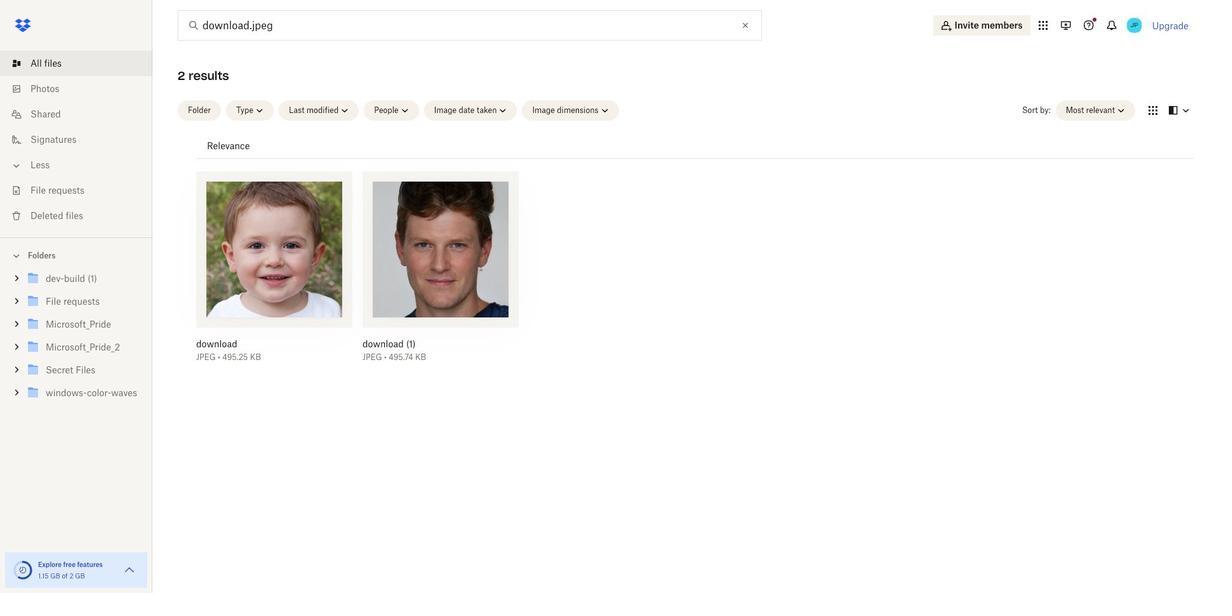 Task type: vqa. For each thing, say whether or not it's contained in the screenshot.
in
no



Task type: describe. For each thing, give the bounding box(es) containing it.
quota usage image
[[13, 560, 33, 581]]

dropbox image
[[10, 13, 36, 38]]



Task type: locate. For each thing, give the bounding box(es) containing it.
file, download.jpeg row
[[191, 172, 353, 371]]

file, download (1).jpeg row
[[358, 172, 519, 371]]

list
[[0, 43, 152, 238]]

Search in folder "Dropbox" text field
[[203, 18, 736, 33]]

list item
[[0, 51, 152, 76]]

less image
[[10, 159, 23, 172]]

group
[[0, 265, 152, 414]]

quota usage progress bar
[[13, 560, 33, 581]]



